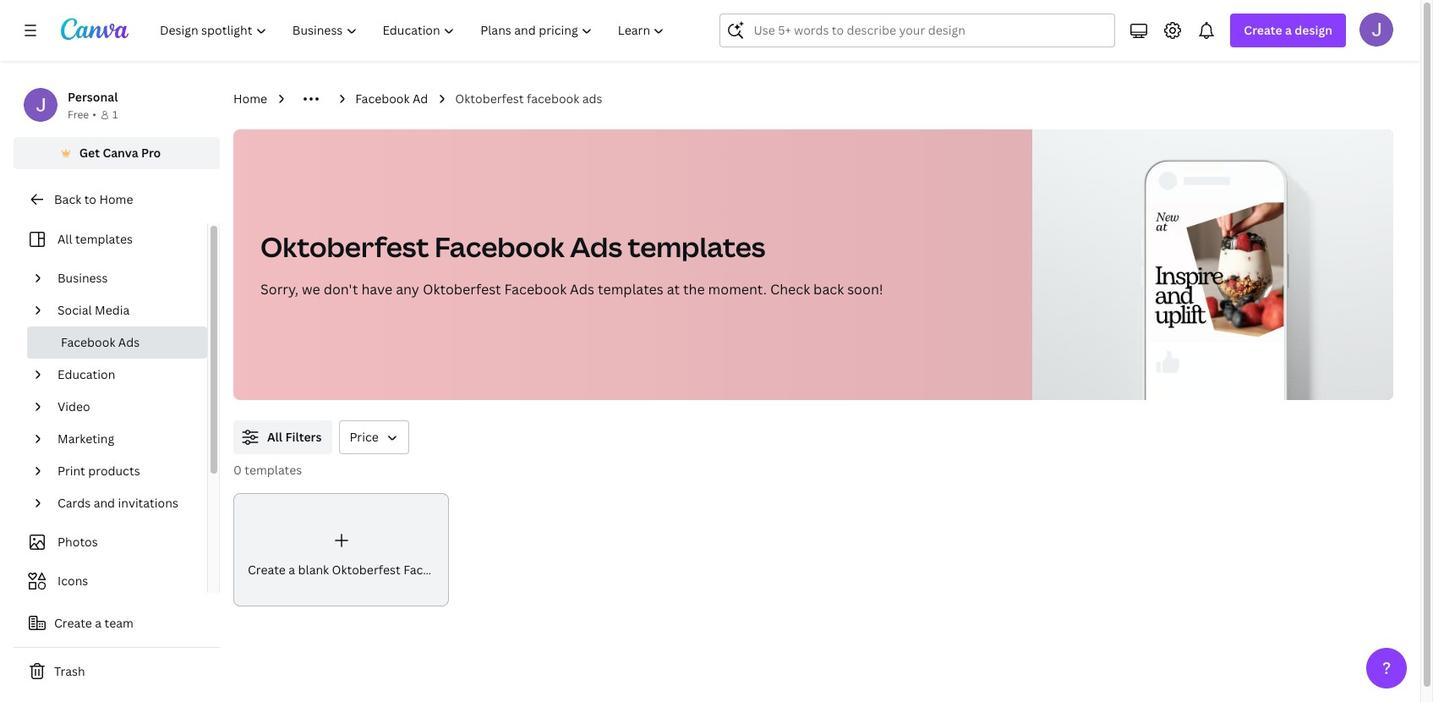 Task type: describe. For each thing, give the bounding box(es) containing it.
home link
[[233, 90, 267, 108]]

all filters button
[[233, 420, 333, 454]]

facebook ad
[[355, 91, 428, 107]]

pro
[[141, 145, 161, 161]]

check
[[771, 280, 811, 299]]

0 vertical spatial home
[[233, 91, 267, 107]]

trash
[[54, 663, 85, 679]]

sorry,
[[261, 280, 299, 299]]

print
[[58, 463, 85, 479]]

a for team
[[95, 615, 102, 631]]

facebook ad link
[[355, 90, 428, 108]]

•
[[92, 107, 96, 122]]

sorry, we don't have any oktoberfest facebook ads templates at the moment. check back soon!
[[261, 280, 884, 299]]

0
[[233, 462, 242, 478]]

team
[[104, 615, 134, 631]]

cards and invitations link
[[51, 487, 197, 519]]

templates down all filters button
[[245, 462, 302, 478]]

create for create a team
[[54, 615, 92, 631]]

1
[[112, 107, 118, 122]]

create a blank oktoberfest facebook ad link
[[233, 493, 477, 606]]

0 vertical spatial ad
[[413, 91, 428, 107]]

templates left at
[[598, 280, 664, 299]]

get
[[79, 145, 100, 161]]

personal
[[68, 89, 118, 105]]

education
[[58, 366, 115, 382]]

to
[[84, 191, 96, 207]]

we
[[302, 280, 320, 299]]

1 vertical spatial ads
[[570, 280, 595, 299]]

print products link
[[51, 455, 197, 487]]

free •
[[68, 107, 96, 122]]

products
[[88, 463, 140, 479]]

create a design button
[[1231, 14, 1347, 47]]

design
[[1295, 22, 1333, 38]]

all templates
[[58, 231, 133, 247]]

oktoberfest facebook ads templates
[[261, 228, 766, 265]]

cards
[[58, 495, 91, 511]]

free
[[68, 107, 89, 122]]

video
[[58, 398, 90, 414]]

all templates link
[[24, 223, 197, 255]]

a for blank
[[289, 561, 295, 578]]

price
[[350, 429, 379, 445]]

canva
[[103, 145, 138, 161]]

marketing link
[[51, 423, 197, 455]]

facebook
[[527, 91, 580, 107]]

cards and invitations
[[58, 495, 178, 511]]

all for all filters
[[267, 429, 283, 445]]

ads
[[582, 91, 603, 107]]

media
[[95, 302, 130, 318]]

1 horizontal spatial ad
[[461, 561, 477, 578]]

oktoberfest facebook ads
[[455, 91, 603, 107]]

get canva pro button
[[14, 137, 220, 169]]

all filters
[[267, 429, 322, 445]]

business
[[58, 270, 108, 286]]

back to home link
[[14, 183, 220, 217]]

create a blank oktoberfest facebook ad
[[248, 561, 477, 578]]



Task type: locate. For each thing, give the bounding box(es) containing it.
oktoberfest facebook ads templates image
[[1033, 129, 1394, 400], [1147, 203, 1285, 343]]

0 vertical spatial a
[[1286, 22, 1292, 38]]

video link
[[51, 391, 197, 423]]

any
[[396, 280, 420, 299]]

0 horizontal spatial all
[[58, 231, 72, 247]]

a
[[1286, 22, 1292, 38], [289, 561, 295, 578], [95, 615, 102, 631]]

create inside create a blank oktoberfest facebook ad element
[[248, 561, 286, 578]]

a left blank
[[289, 561, 295, 578]]

2 vertical spatial a
[[95, 615, 102, 631]]

templates
[[628, 228, 766, 265], [75, 231, 133, 247], [598, 280, 664, 299], [245, 462, 302, 478]]

invitations
[[118, 495, 178, 511]]

create inside create a design dropdown button
[[1245, 22, 1283, 38]]

templates up the
[[628, 228, 766, 265]]

oktoberfest right any
[[423, 280, 501, 299]]

2 horizontal spatial a
[[1286, 22, 1292, 38]]

create left design
[[1245, 22, 1283, 38]]

trash link
[[14, 655, 220, 689]]

ad
[[413, 91, 428, 107], [461, 561, 477, 578]]

oktoberfest up don't
[[261, 228, 429, 265]]

back
[[54, 191, 81, 207]]

marketing
[[58, 431, 114, 447]]

1 horizontal spatial home
[[233, 91, 267, 107]]

all
[[58, 231, 72, 247], [267, 429, 283, 445]]

social media link
[[51, 294, 197, 327]]

a inside button
[[95, 615, 102, 631]]

ads down social media link
[[118, 334, 140, 350]]

social media
[[58, 302, 130, 318]]

1 horizontal spatial all
[[267, 429, 283, 445]]

create inside create a team button
[[54, 615, 92, 631]]

and
[[94, 495, 115, 511]]

get canva pro
[[79, 145, 161, 161]]

1 vertical spatial a
[[289, 561, 295, 578]]

create down icons
[[54, 615, 92, 631]]

social
[[58, 302, 92, 318]]

oktoberfest right blank
[[332, 561, 401, 578]]

have
[[362, 280, 393, 299]]

don't
[[324, 280, 358, 299]]

a inside dropdown button
[[1286, 22, 1292, 38]]

home inside "link"
[[99, 191, 133, 207]]

blank
[[298, 561, 329, 578]]

2 vertical spatial ads
[[118, 334, 140, 350]]

ads down the 'oktoberfest facebook ads templates'
[[570, 280, 595, 299]]

ads up sorry, we don't have any oktoberfest facebook ads templates at the moment. check back soon!
[[570, 228, 623, 265]]

1 horizontal spatial a
[[289, 561, 295, 578]]

create left blank
[[248, 561, 286, 578]]

home
[[233, 91, 267, 107], [99, 191, 133, 207]]

0 vertical spatial ads
[[570, 228, 623, 265]]

1 horizontal spatial create
[[248, 561, 286, 578]]

back to home
[[54, 191, 133, 207]]

business link
[[51, 262, 197, 294]]

1 vertical spatial all
[[267, 429, 283, 445]]

moment.
[[708, 280, 767, 299]]

all for all templates
[[58, 231, 72, 247]]

0 horizontal spatial a
[[95, 615, 102, 631]]

0 templates
[[233, 462, 302, 478]]

create for create a blank oktoberfest facebook ad
[[248, 561, 286, 578]]

print products
[[58, 463, 140, 479]]

photos
[[58, 534, 98, 550]]

create a team
[[54, 615, 134, 631]]

top level navigation element
[[149, 14, 680, 47]]

2 horizontal spatial create
[[1245, 22, 1283, 38]]

soon!
[[848, 280, 884, 299]]

0 horizontal spatial home
[[99, 191, 133, 207]]

create for create a design
[[1245, 22, 1283, 38]]

2 vertical spatial create
[[54, 615, 92, 631]]

price button
[[340, 420, 409, 454]]

create a blank oktoberfest facebook ad element
[[233, 493, 477, 606]]

all down back
[[58, 231, 72, 247]]

Search search field
[[754, 14, 1105, 47]]

ads
[[570, 228, 623, 265], [570, 280, 595, 299], [118, 334, 140, 350]]

0 vertical spatial create
[[1245, 22, 1283, 38]]

1 vertical spatial create
[[248, 561, 286, 578]]

create a team button
[[14, 606, 220, 640]]

oktoberfest
[[455, 91, 524, 107], [261, 228, 429, 265], [423, 280, 501, 299], [332, 561, 401, 578]]

a for design
[[1286, 22, 1292, 38]]

a left team
[[95, 615, 102, 631]]

photos link
[[24, 526, 197, 558]]

0 vertical spatial all
[[58, 231, 72, 247]]

oktoberfest left facebook
[[455, 91, 524, 107]]

all inside button
[[267, 429, 283, 445]]

0 horizontal spatial create
[[54, 615, 92, 631]]

all left "filters"
[[267, 429, 283, 445]]

1 vertical spatial home
[[99, 191, 133, 207]]

jacob simon image
[[1360, 13, 1394, 47]]

0 horizontal spatial ad
[[413, 91, 428, 107]]

facebook
[[355, 91, 410, 107], [435, 228, 565, 265], [505, 280, 567, 299], [61, 334, 115, 350], [404, 561, 458, 578]]

back
[[814, 280, 844, 299]]

templates down back to home
[[75, 231, 133, 247]]

a left design
[[1286, 22, 1292, 38]]

education link
[[51, 359, 197, 391]]

at
[[667, 280, 680, 299]]

icons
[[58, 573, 88, 589]]

the
[[683, 280, 705, 299]]

create
[[1245, 22, 1283, 38], [248, 561, 286, 578], [54, 615, 92, 631]]

create a design
[[1245, 22, 1333, 38]]

None search field
[[720, 14, 1116, 47]]

icons link
[[24, 565, 197, 597]]

facebook ads
[[61, 334, 140, 350]]

filters
[[285, 429, 322, 445]]

1 vertical spatial ad
[[461, 561, 477, 578]]



Task type: vqa. For each thing, say whether or not it's contained in the screenshot.
Enter your company address Text Field
no



